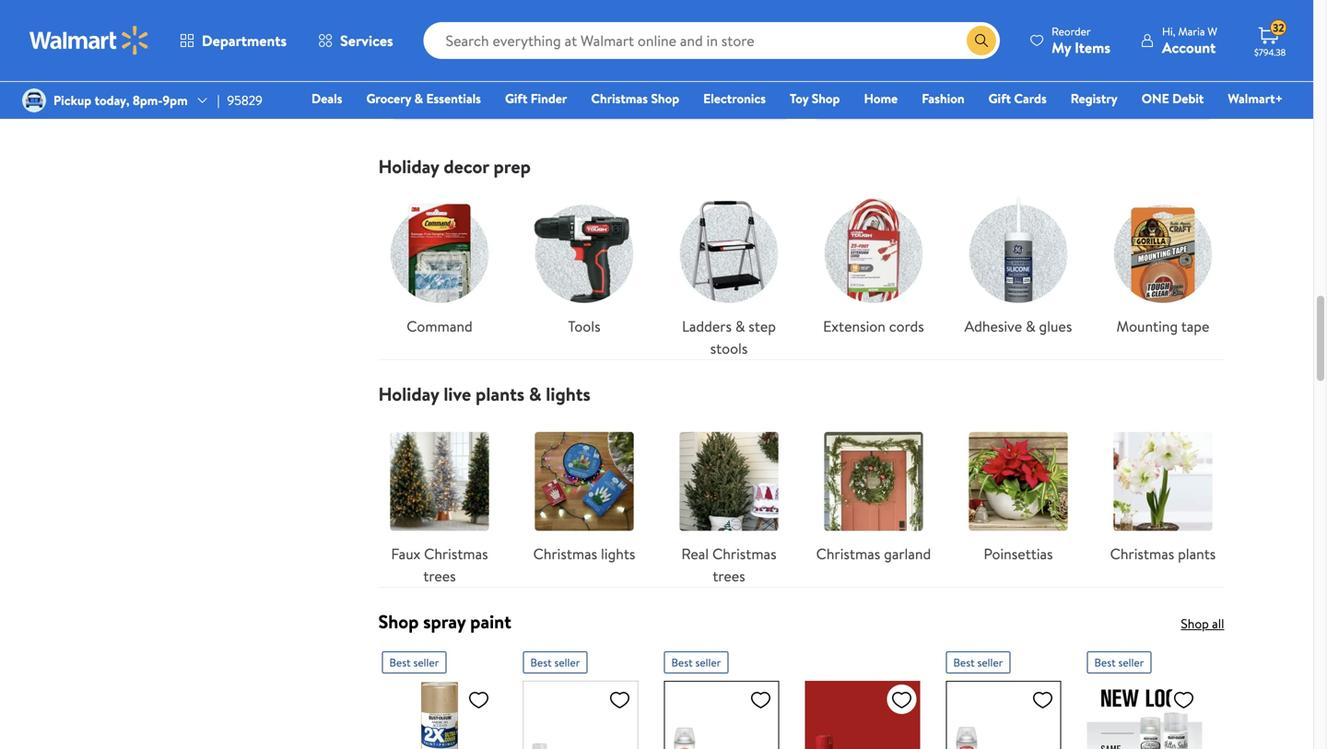 Task type: describe. For each thing, give the bounding box(es) containing it.
airflow
[[459, 141, 505, 161]]

$27.98 mainstays 13" black integrated led flush mount ceiling light with 3 adjustable color options
[[535, 14, 641, 177]]

great for bulbs,
[[827, 19, 864, 39]]

e26
[[996, 120, 1021, 141]]

walmart+ link
[[1220, 88, 1291, 108]]

christmas garland
[[816, 544, 931, 564]]

better
[[404, 19, 445, 39]]

fan
[[452, 80, 475, 100]]

best seller for gold, rust-oleum american accents 2x ultra cover metallic spray paint- 12 oz image
[[389, 655, 439, 671]]

christmas for christmas garland
[[816, 544, 880, 564]]

maria
[[1178, 24, 1205, 39]]

9pm
[[163, 91, 188, 109]]

great for bulb,
[[958, 19, 995, 39]]

4 product group from the left
[[946, 644, 1061, 749]]

purpose inside great value led light bulbs, 60 watts eqv, soft white, a19 general purpose light bulbs, 5yr, 12pk
[[881, 100, 933, 120]]

clear sealer, rust-oleum specialty glitter spray paint-267736, 10.25 oz image
[[1087, 681, 1202, 749]]

paint
[[470, 609, 511, 635]]

light inside "great value led light bulb, 9w (60w equivalent) a19 general purpose lamp e26 medium base, non-dimmable, daylight, 12-pack"
[[958, 39, 991, 60]]

seller for the krylon i00500a07 krylon triple-thick crystal clear glaze clear high gloss 12 oz spray paint, multi-surface, (1 piece, 1 pack) image
[[695, 655, 721, 671]]

white,
[[827, 80, 868, 100]]

$794.38
[[1254, 46, 1286, 59]]

add to favorites list, clear, rust-oleum american accents 2x ultra cover gloss spray paint- 12 oz image
[[609, 688, 631, 712]]

pickup
[[53, 91, 91, 109]]

adjustable
[[535, 136, 602, 157]]

9w
[[1030, 39, 1051, 60]]

shop spray paint
[[378, 609, 511, 635]]

registry link
[[1062, 88, 1126, 108]]

command link
[[378, 193, 501, 337]]

non-
[[958, 161, 991, 181]]

reorder my items
[[1052, 24, 1111, 58]]

mounting tape
[[1117, 316, 1210, 336]]

lamp
[[958, 120, 993, 141]]

mounting
[[1117, 316, 1178, 336]]

a19 inside great value led light bulbs, 60 watts eqv, soft white, a19 general purpose light bulbs, 5yr, 12pk
[[872, 80, 895, 100]]

extension cords link
[[812, 193, 935, 337]]

add to favorites list, gold, rust-oleum american accents 2x ultra cover metallic spray paint- 12 oz image
[[468, 688, 490, 712]]

list item containing better homes & gardens 52" black modern ceiling fan with 5 blades, light kit, remote & reverse airflow
[[378, 0, 801, 177]]

add to favorites list, krylon i00500a07 krylon triple-thick crystal clear glaze clear high gloss 12 oz spray paint, multi-surface, (1 piece, 1 pack) image
[[750, 688, 772, 712]]

& right remote
[[483, 120, 493, 141]]

& right live
[[529, 381, 541, 407]]

list containing faux christmas trees
[[367, 406, 1235, 587]]

ladders
[[682, 316, 732, 336]]

poinsettias
[[984, 544, 1053, 564]]

Search search field
[[424, 22, 1000, 59]]

tape
[[1181, 316, 1210, 336]]

one debit
[[1142, 89, 1204, 107]]

ceiling inside $27.98 mainstays 13" black integrated led flush mount ceiling light with 3 adjustable color options
[[581, 96, 625, 116]]

christmas lights
[[533, 544, 635, 564]]

great value led light bulb, 9w (60w equivalent) a19 general purpose lamp e26 medium base, non-dimmable, daylight, 12-pack
[[958, 19, 1067, 201]]

daylight,
[[958, 181, 1015, 201]]

tools
[[568, 316, 601, 336]]

8pm-
[[133, 91, 163, 109]]

eqv,
[[867, 60, 894, 80]]

ladders & step stools link
[[668, 193, 790, 359]]

pack
[[1037, 181, 1067, 201]]

list containing great value led light bulbs, 60 watts eqv, soft white, a19 general purpose light bulbs, 5yr, 12pk
[[816, 0, 1210, 201]]

electronics link
[[695, 88, 774, 108]]

3
[[602, 116, 610, 136]]

departments button
[[164, 18, 302, 63]]

holiday live plants & lights
[[378, 381, 591, 407]]

light up white,
[[827, 39, 859, 60]]

general inside great value led light bulbs, 60 watts eqv, soft white, a19 general purpose light bulbs, 5yr, 12pk
[[827, 100, 878, 120]]

christmas inside real christmas trees
[[712, 544, 777, 564]]

live
[[444, 381, 471, 407]]

value for bulb,
[[998, 19, 1033, 39]]

best for krylon k01311007 krylon matte finish clear 11 oz spray paint, multi-surface, (1 piece, 1 pack) image
[[953, 655, 975, 671]]

step
[[749, 316, 776, 336]]

black inside $27.98 mainstays 13" black integrated led flush mount ceiling light with 3 adjustable color options
[[535, 55, 569, 76]]

clear, rust-oleum american accents 2x ultra cover gloss spray paint- 12 oz image
[[523, 681, 638, 749]]

toy shop link
[[782, 88, 848, 108]]

add to favorites list, clear sealer, rust-oleum specialty glitter spray paint-267736, 10.25 oz image
[[1173, 688, 1195, 712]]

better homes & gardens 52" black modern ceiling fan with 5 blades, light kit, remote & reverse airflow
[[404, 19, 507, 161]]

seller for gold, rust-oleum american accents 2x ultra cover metallic spray paint- 12 oz image
[[413, 655, 439, 671]]

2 product group from the left
[[523, 644, 638, 749]]

mainstays
[[535, 35, 598, 55]]

sunrise red, rust-oleum stops rust gloss protective enamel spray paint-7762830, 12 oz image
[[805, 681, 920, 749]]

faux christmas trees
[[391, 544, 488, 586]]

$27.98
[[535, 14, 570, 32]]

& left glues
[[1026, 316, 1036, 336]]

prep
[[494, 154, 531, 179]]

best seller for clear, rust-oleum american accents 2x ultra cover gloss spray paint- 12 oz image
[[530, 655, 580, 671]]

holiday for holiday live plants & lights
[[378, 381, 439, 407]]

reorder
[[1052, 24, 1091, 39]]

krylon k01311007 krylon matte finish clear 11 oz spray paint, multi-surface, (1 piece, 1 pack) image
[[946, 681, 1061, 749]]

kit,
[[404, 120, 426, 141]]

debit
[[1172, 89, 1204, 107]]

faux christmas trees link
[[378, 420, 501, 587]]

dimmable,
[[991, 161, 1057, 181]]

5
[[404, 100, 412, 120]]

with inside better homes & gardens 52" black modern ceiling fan with 5 blades, light kit, remote & reverse airflow
[[478, 80, 505, 100]]

0 horizontal spatial plants
[[476, 381, 525, 407]]

christmas shop
[[591, 89, 679, 107]]

deals link
[[303, 88, 351, 108]]

command
[[407, 316, 473, 336]]

my
[[1052, 37, 1071, 58]]

60
[[904, 39, 921, 60]]

ceiling inside better homes & gardens 52" black modern ceiling fan with 5 blades, light kit, remote & reverse airflow
[[404, 80, 449, 100]]

seller for krylon k01311007 krylon matte finish clear 11 oz spray paint, multi-surface, (1 piece, 1 pack) image
[[977, 655, 1003, 671]]

christmas for christmas plants
[[1110, 544, 1174, 564]]

a19 inside "great value led light bulb, 9w (60w equivalent) a19 general purpose lamp e26 medium base, non-dimmable, daylight, 12-pack"
[[1033, 80, 1056, 100]]

services
[[340, 30, 393, 51]]

base,
[[1014, 141, 1047, 161]]

5 product group from the left
[[1087, 644, 1202, 749]]

real
[[681, 544, 709, 564]]

color
[[606, 136, 641, 157]]

toy
[[790, 89, 809, 107]]

list item containing great value led light bulbs, 60 watts eqv, soft white, a19 general purpose light bulbs, 5yr, 12pk
[[801, 0, 1224, 201]]

christmas garland link
[[812, 420, 935, 565]]

services button
[[302, 18, 409, 63]]

gift cards
[[989, 89, 1047, 107]]

5yr,
[[904, 120, 928, 141]]

gardens
[[404, 39, 457, 60]]

spray
[[423, 609, 466, 635]]

seller for clear sealer, rust-oleum specialty glitter spray paint-267736, 10.25 oz 'image'
[[1118, 655, 1144, 671]]

toy shop
[[790, 89, 840, 107]]

medium
[[958, 141, 1010, 161]]

light down white,
[[827, 120, 859, 141]]

3 product group from the left
[[664, 644, 779, 749]]

best seller for krylon k01311007 krylon matte finish clear 11 oz spray paint, multi-surface, (1 piece, 1 pack) image
[[953, 655, 1003, 671]]

best for the krylon i00500a07 krylon triple-thick crystal clear glaze clear high gloss 12 oz spray paint, multi-surface, (1 piece, 1 pack) image
[[671, 655, 693, 671]]

adhesive & glues link
[[957, 193, 1080, 337]]

12pk
[[827, 141, 855, 161]]

pickup today, 8pm-9pm
[[53, 91, 188, 109]]



Task type: locate. For each thing, give the bounding box(es) containing it.
1 list item from the left
[[378, 0, 801, 177]]

gift left "cards"
[[989, 89, 1011, 107]]

general
[[827, 100, 878, 120], [958, 100, 1009, 120]]

0 vertical spatial bulbs,
[[863, 39, 901, 60]]

stools
[[710, 338, 748, 359]]

0 horizontal spatial lights
[[546, 381, 591, 407]]

trees inside real christmas trees
[[713, 566, 745, 586]]

integrated
[[573, 55, 640, 76]]

trees for real
[[713, 566, 745, 586]]

seller up krylon k01311007 krylon matte finish clear 11 oz spray paint, multi-surface, (1 piece, 1 pack) image
[[977, 655, 1003, 671]]

& left the step at the top of page
[[735, 316, 745, 336]]

2 general from the left
[[958, 100, 1009, 120]]

1 horizontal spatial trees
[[713, 566, 745, 586]]

1 trees from the left
[[423, 566, 456, 586]]

led for 60
[[906, 19, 932, 39]]

2 value from the left
[[998, 19, 1033, 39]]

holiday down kit,
[[378, 154, 439, 179]]

best up clear sealer, rust-oleum specialty glitter spray paint-267736, 10.25 oz 'image'
[[1094, 655, 1116, 671]]

1 value from the left
[[867, 19, 902, 39]]

fashion link
[[914, 88, 973, 108]]

3 seller from the left
[[695, 655, 721, 671]]

3 best seller from the left
[[671, 655, 721, 671]]

lights
[[546, 381, 591, 407], [601, 544, 635, 564]]

trees
[[423, 566, 456, 586], [713, 566, 745, 586]]

christmas lights link
[[523, 420, 646, 565]]

christmas for christmas lights
[[533, 544, 597, 564]]

0 horizontal spatial a19
[[872, 80, 895, 100]]

& inside ladders & step stools
[[735, 316, 745, 336]]

best for clear sealer, rust-oleum specialty glitter spray paint-267736, 10.25 oz 'image'
[[1094, 655, 1116, 671]]

christmas shop link
[[583, 88, 688, 108]]

christmas inside "christmas plants" link
[[1110, 544, 1174, 564]]

plants up shop all
[[1178, 544, 1216, 564]]

purpose inside "great value led light bulb, 9w (60w equivalent) a19 general purpose lamp e26 medium base, non-dimmable, daylight, 12-pack"
[[1012, 100, 1064, 120]]

value right search icon
[[998, 19, 1033, 39]]

bulbs, left 60
[[863, 39, 901, 60]]

walmart+
[[1228, 89, 1283, 107]]

best seller for the krylon i00500a07 krylon triple-thick crystal clear glaze clear high gloss 12 oz spray paint, multi-surface, (1 piece, 1 pack) image
[[671, 655, 721, 671]]

departments
[[202, 30, 287, 51]]

best seller up the krylon i00500a07 krylon triple-thick crystal clear glaze clear high gloss 12 oz spray paint, multi-surface, (1 piece, 1 pack) image
[[671, 655, 721, 671]]

led
[[906, 19, 932, 39], [1037, 19, 1063, 39], [535, 76, 562, 96]]

holiday for holiday decor prep
[[378, 154, 439, 179]]

grocery
[[366, 89, 411, 107]]

1 vertical spatial lights
[[601, 544, 635, 564]]

christmas inside christmas lights "link"
[[533, 544, 597, 564]]

2 horizontal spatial led
[[1037, 19, 1063, 39]]

remote
[[429, 120, 480, 141]]

2 best from the left
[[530, 655, 552, 671]]

1 horizontal spatial gift
[[989, 89, 1011, 107]]

best seller up clear sealer, rust-oleum specialty glitter spray paint-267736, 10.25 oz 'image'
[[1094, 655, 1144, 671]]

hi, maria w account
[[1162, 24, 1217, 58]]

poinsettias link
[[957, 420, 1080, 565]]

1 gift from the left
[[505, 89, 528, 107]]

1 a19 from the left
[[872, 80, 895, 100]]

fashion
[[922, 89, 965, 107]]

led right bulb,
[[1037, 19, 1063, 39]]

seller for clear, rust-oleum american accents 2x ultra cover gloss spray paint- 12 oz image
[[554, 655, 580, 671]]

best seller up clear, rust-oleum american accents 2x ultra cover gloss spray paint- 12 oz image
[[530, 655, 580, 671]]

lights inside "link"
[[601, 544, 635, 564]]

led for 9w
[[1037, 19, 1063, 39]]

grocery & essentials link
[[358, 88, 489, 108]]

best seller down the spray
[[389, 655, 439, 671]]

krylon i00500a07 krylon triple-thick crystal clear glaze clear high gloss 12 oz spray paint, multi-surface, (1 piece, 1 pack) image
[[664, 681, 779, 749]]

3 best from the left
[[671, 655, 693, 671]]

0 horizontal spatial general
[[827, 100, 878, 120]]

blades,
[[416, 100, 461, 120]]

4 best from the left
[[953, 655, 975, 671]]

1 best from the left
[[389, 655, 411, 671]]

seller up clear, rust-oleum american accents 2x ultra cover gloss spray paint- 12 oz image
[[554, 655, 580, 671]]

0 vertical spatial holiday
[[378, 154, 439, 179]]

1 bulbs, from the top
[[863, 39, 901, 60]]

with
[[478, 80, 505, 100], [571, 116, 598, 136]]

christmas
[[591, 89, 648, 107], [424, 544, 488, 564], [533, 544, 597, 564], [712, 544, 777, 564], [816, 544, 880, 564], [1110, 544, 1174, 564]]

christmas inside the faux christmas trees
[[424, 544, 488, 564]]

black up finder
[[535, 55, 569, 76]]

4 best seller from the left
[[953, 655, 1003, 671]]

 image
[[22, 88, 46, 112]]

led inside great value led light bulbs, 60 watts eqv, soft white, a19 general purpose light bulbs, 5yr, 12pk
[[906, 19, 932, 39]]

with inside $27.98 mainstays 13" black integrated led flush mount ceiling light with 3 adjustable color options
[[571, 116, 598, 136]]

seller up clear sealer, rust-oleum specialty glitter spray paint-267736, 10.25 oz 'image'
[[1118, 655, 1144, 671]]

home
[[864, 89, 898, 107]]

1 horizontal spatial lights
[[601, 544, 635, 564]]

13"
[[601, 35, 619, 55]]

0 horizontal spatial black
[[404, 60, 438, 80]]

0 horizontal spatial ceiling
[[404, 80, 449, 100]]

registry
[[1071, 89, 1118, 107]]

32
[[1273, 20, 1284, 36]]

cords
[[889, 316, 924, 336]]

lights left real at the right bottom
[[601, 544, 635, 564]]

0 vertical spatial plants
[[476, 381, 525, 407]]

real christmas trees link
[[668, 420, 790, 587]]

great inside great value led light bulbs, 60 watts eqv, soft white, a19 general purpose light bulbs, 5yr, 12pk
[[827, 19, 864, 39]]

essentials
[[426, 89, 481, 107]]

2 best seller from the left
[[530, 655, 580, 671]]

holiday left live
[[378, 381, 439, 407]]

1 horizontal spatial value
[[998, 19, 1033, 39]]

2 great from the left
[[958, 19, 995, 39]]

2 list item from the left
[[801, 0, 1224, 201]]

1 great from the left
[[827, 19, 864, 39]]

|
[[217, 91, 220, 109]]

trees inside the faux christmas trees
[[423, 566, 456, 586]]

with left 3
[[571, 116, 598, 136]]

lights down the tools
[[546, 381, 591, 407]]

best for gold, rust-oleum american accents 2x ultra cover metallic spray paint- 12 oz image
[[389, 655, 411, 671]]

value inside "great value led light bulb, 9w (60w equivalent) a19 general purpose lamp e26 medium base, non-dimmable, daylight, 12-pack"
[[998, 19, 1033, 39]]

w
[[1208, 24, 1217, 39]]

5 best seller from the left
[[1094, 655, 1144, 671]]

0 vertical spatial with
[[478, 80, 505, 100]]

1 horizontal spatial a19
[[1033, 80, 1056, 100]]

a19 left soft
[[872, 80, 895, 100]]

1 holiday from the top
[[378, 154, 439, 179]]

best seller for clear sealer, rust-oleum specialty glitter spray paint-267736, 10.25 oz 'image'
[[1094, 655, 1144, 671]]

with right fan
[[478, 80, 505, 100]]

1 horizontal spatial great
[[958, 19, 995, 39]]

faux
[[391, 544, 420, 564]]

bulb,
[[994, 39, 1026, 60]]

2 purpose from the left
[[1012, 100, 1064, 120]]

black up grocery & essentials
[[404, 60, 438, 80]]

black inside better homes & gardens 52" black modern ceiling fan with 5 blades, light kit, remote & reverse airflow
[[404, 60, 438, 80]]

1 product group from the left
[[382, 644, 497, 749]]

walmart image
[[29, 26, 149, 55]]

1 vertical spatial plants
[[1178, 544, 1216, 564]]

light inside $27.98 mainstays 13" black integrated led flush mount ceiling light with 3 adjustable color options
[[535, 116, 568, 136]]

2 holiday from the top
[[378, 381, 439, 407]]

black
[[535, 55, 569, 76], [404, 60, 438, 80]]

mounting tape link
[[1102, 193, 1224, 337]]

seller down the spray
[[413, 655, 439, 671]]

mount
[[535, 96, 577, 116]]

1 horizontal spatial general
[[958, 100, 1009, 120]]

0 horizontal spatial purpose
[[881, 100, 933, 120]]

2 gift from the left
[[989, 89, 1011, 107]]

best
[[389, 655, 411, 671], [530, 655, 552, 671], [671, 655, 693, 671], [953, 655, 975, 671], [1094, 655, 1116, 671]]

adhesive & glues
[[965, 316, 1072, 336]]

best up the krylon i00500a07 krylon triple-thick crystal clear glaze clear high gloss 12 oz spray paint, multi-surface, (1 piece, 1 pack) image
[[671, 655, 693, 671]]

0 horizontal spatial led
[[535, 76, 562, 96]]

account
[[1162, 37, 1216, 58]]

5 seller from the left
[[1118, 655, 1144, 671]]

2 bulbs, from the top
[[863, 120, 901, 141]]

bulbs, down "home" link in the top of the page
[[863, 120, 901, 141]]

1 horizontal spatial ceiling
[[581, 96, 625, 116]]

a19 down 9w
[[1033, 80, 1056, 100]]

best for clear, rust-oleum american accents 2x ultra cover gloss spray paint- 12 oz image
[[530, 655, 552, 671]]

1 seller from the left
[[413, 655, 439, 671]]

1 horizontal spatial plants
[[1178, 544, 1216, 564]]

real christmas trees
[[681, 544, 777, 586]]

christmas inside christmas shop link
[[591, 89, 648, 107]]

best seller
[[389, 655, 439, 671], [530, 655, 580, 671], [671, 655, 721, 671], [953, 655, 1003, 671], [1094, 655, 1144, 671]]

equivalent)
[[958, 80, 1030, 100]]

0 horizontal spatial value
[[867, 19, 902, 39]]

light inside better homes & gardens 52" black modern ceiling fan with 5 blades, light kit, remote & reverse airflow
[[464, 100, 496, 120]]

search icon image
[[974, 33, 989, 48]]

garland
[[884, 544, 931, 564]]

led inside $27.98 mainstays 13" black integrated led flush mount ceiling light with 3 adjustable color options
[[535, 76, 562, 96]]

gift cards link
[[980, 88, 1055, 108]]

5 best from the left
[[1094, 655, 1116, 671]]

best seller up krylon k01311007 krylon matte finish clear 11 oz spray paint, multi-surface, (1 piece, 1 pack) image
[[953, 655, 1003, 671]]

electronics
[[703, 89, 766, 107]]

1 general from the left
[[827, 100, 878, 120]]

list containing command
[[367, 178, 1235, 359]]

bulbs,
[[863, 39, 901, 60], [863, 120, 901, 141]]

hi,
[[1162, 24, 1176, 39]]

general inside "great value led light bulb, 9w (60w equivalent) a19 general purpose lamp e26 medium base, non-dimmable, daylight, 12-pack"
[[958, 100, 1009, 120]]

gift for gift finder
[[505, 89, 528, 107]]

0 horizontal spatial with
[[478, 80, 505, 100]]

led left the flush
[[535, 76, 562, 96]]

1 horizontal spatial purpose
[[1012, 100, 1064, 120]]

| 95829
[[217, 91, 263, 109]]

reverse
[[404, 141, 455, 161]]

value
[[867, 19, 902, 39], [998, 19, 1033, 39]]

best down shop spray paint
[[389, 655, 411, 671]]

led up soft
[[906, 19, 932, 39]]

best up krylon k01311007 krylon matte finish clear 11 oz spray paint, multi-surface, (1 piece, 1 pack) image
[[953, 655, 975, 671]]

led inside "great value led light bulb, 9w (60w equivalent) a19 general purpose lamp e26 medium base, non-dimmable, daylight, 12-pack"
[[1037, 19, 1063, 39]]

tools link
[[523, 193, 646, 337]]

light
[[827, 39, 859, 60], [958, 39, 991, 60], [464, 100, 496, 120], [535, 116, 568, 136], [827, 120, 859, 141]]

grocery & essentials
[[366, 89, 481, 107]]

best up clear, rust-oleum american accents 2x ultra cover gloss spray paint- 12 oz image
[[530, 655, 552, 671]]

modern
[[442, 60, 492, 80]]

great up "watts" at the right top of the page
[[827, 19, 864, 39]]

gift finder link
[[497, 88, 575, 108]]

home link
[[856, 88, 906, 108]]

value inside great value led light bulbs, 60 watts eqv, soft white, a19 general purpose light bulbs, 5yr, 12pk
[[867, 19, 902, 39]]

2 seller from the left
[[554, 655, 580, 671]]

glues
[[1039, 316, 1072, 336]]

1 horizontal spatial black
[[535, 55, 569, 76]]

gift for gift cards
[[989, 89, 1011, 107]]

1 horizontal spatial led
[[906, 19, 932, 39]]

today,
[[95, 91, 129, 109]]

& right 5
[[414, 89, 423, 107]]

great inside "great value led light bulb, 9w (60w equivalent) a19 general purpose lamp e26 medium base, non-dimmable, daylight, 12-pack"
[[958, 19, 995, 39]]

mainstays 13" black integrated led flush mount ceiling light with 3 adjustable color options group
[[535, 0, 644, 177]]

gold, rust-oleum american accents 2x ultra cover metallic spray paint- 12 oz image
[[382, 681, 497, 749]]

1 vertical spatial holiday
[[378, 381, 439, 407]]

1 purpose from the left
[[881, 100, 933, 120]]

add to favorites list, krylon k01311007 krylon matte finish clear 11 oz spray paint, multi-surface, (1 piece, 1 pack) image
[[1032, 688, 1054, 712]]

light down finder
[[535, 116, 568, 136]]

1 best seller from the left
[[389, 655, 439, 671]]

christmas inside christmas garland link
[[816, 544, 880, 564]]

95829
[[227, 91, 263, 109]]

0 horizontal spatial gift
[[505, 89, 528, 107]]

gift left finder
[[505, 89, 528, 107]]

list
[[378, 0, 1224, 201], [393, 0, 787, 177], [816, 0, 1210, 201], [367, 178, 1235, 359], [367, 406, 1235, 587]]

add to favorites list, sunrise red, rust-oleum stops rust gloss protective enamel spray paint-7762830, 12 oz image
[[891, 688, 913, 712]]

ladders & step stools
[[682, 316, 776, 359]]

seller up the krylon i00500a07 krylon triple-thick crystal clear glaze clear high gloss 12 oz spray paint, multi-surface, (1 piece, 1 pack) image
[[695, 655, 721, 671]]

watts
[[827, 60, 864, 80]]

1 horizontal spatial with
[[571, 116, 598, 136]]

shop
[[651, 89, 679, 107], [812, 89, 840, 107], [378, 609, 419, 635], [1181, 615, 1209, 633]]

value for bulbs,
[[867, 19, 902, 39]]

0 vertical spatial lights
[[546, 381, 591, 407]]

2 a19 from the left
[[1033, 80, 1056, 100]]

product group
[[382, 644, 497, 749], [523, 644, 638, 749], [664, 644, 779, 749], [946, 644, 1061, 749], [1087, 644, 1202, 749]]

Walmart Site-Wide search field
[[424, 22, 1000, 59]]

light left bulb,
[[958, 39, 991, 60]]

52"
[[461, 39, 481, 60]]

soft
[[898, 60, 925, 80]]

plants inside "christmas plants" link
[[1178, 544, 1216, 564]]

christmas for christmas shop
[[591, 89, 648, 107]]

0 horizontal spatial trees
[[423, 566, 456, 586]]

gift finder
[[505, 89, 567, 107]]

0 horizontal spatial great
[[827, 19, 864, 39]]

ceiling
[[404, 80, 449, 100], [581, 96, 625, 116]]

cards
[[1014, 89, 1047, 107]]

1 vertical spatial with
[[571, 116, 598, 136]]

great up "(60w"
[[958, 19, 995, 39]]

value left 60
[[867, 19, 902, 39]]

trees for faux
[[423, 566, 456, 586]]

light up airflow
[[464, 100, 496, 120]]

plants right live
[[476, 381, 525, 407]]

& right homes
[[497, 19, 507, 39]]

deals
[[312, 89, 342, 107]]

2 trees from the left
[[713, 566, 745, 586]]

4 seller from the left
[[977, 655, 1003, 671]]

list item
[[378, 0, 801, 177], [801, 0, 1224, 201]]

one
[[1142, 89, 1169, 107]]

great
[[827, 19, 864, 39], [958, 19, 995, 39]]

gift
[[505, 89, 528, 107], [989, 89, 1011, 107]]

1 vertical spatial bulbs,
[[863, 120, 901, 141]]

12-
[[1019, 181, 1037, 201]]



Task type: vqa. For each thing, say whether or not it's contained in the screenshot.
Best Match
no



